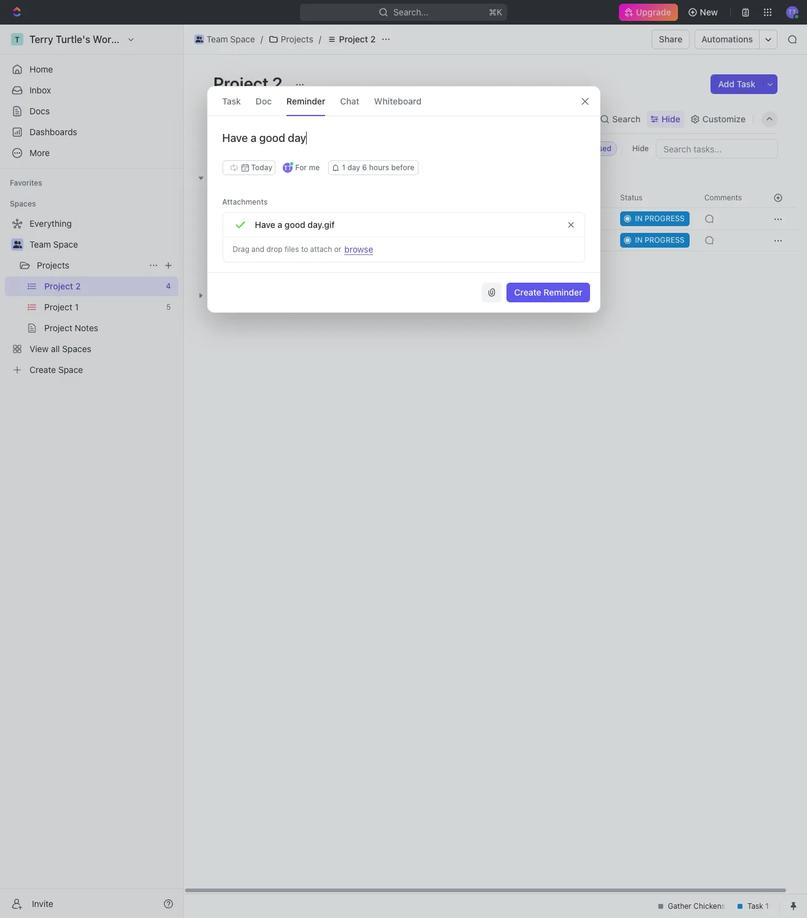 Task type: locate. For each thing, give the bounding box(es) containing it.
add for top the add task button
[[718, 79, 735, 89]]

docs link
[[5, 101, 178, 121]]

1 horizontal spatial hide
[[662, 113, 680, 124]]

1 button right task 1 on the top left of the page
[[275, 213, 292, 225]]

1 vertical spatial team space link
[[30, 235, 176, 255]]

add task
[[718, 79, 756, 89], [330, 173, 363, 183], [248, 256, 284, 267]]

1 vertical spatial add task
[[330, 173, 363, 183]]

projects link
[[266, 32, 316, 47], [37, 256, 144, 275]]

1 vertical spatial space
[[53, 239, 78, 250]]

new
[[700, 7, 718, 17]]

in progress
[[228, 173, 278, 183]]

1 vertical spatial add
[[330, 173, 344, 183]]

task up board link
[[222, 96, 241, 106]]

0 vertical spatial hide
[[662, 113, 680, 124]]

1 vertical spatial team space
[[30, 239, 78, 250]]

add task button
[[711, 74, 763, 94], [316, 171, 368, 186], [242, 255, 289, 269]]

search button
[[596, 110, 644, 128]]

1 vertical spatial 1 button
[[276, 234, 293, 247]]

Search tasks... text field
[[656, 140, 778, 158]]

in
[[228, 173, 236, 183]]

share button
[[652, 30, 690, 49]]

0 vertical spatial project 2
[[339, 34, 376, 44]]

chat
[[340, 96, 359, 106]]

hide
[[662, 113, 680, 124], [632, 144, 649, 153]]

for me
[[295, 163, 320, 172]]

1 vertical spatial project 2
[[213, 73, 286, 93]]

automations button
[[696, 30, 759, 49]]

2 vertical spatial add task button
[[242, 255, 289, 269]]

dialog
[[207, 86, 600, 313]]

hide button
[[628, 141, 654, 156]]

0 horizontal spatial hide
[[632, 144, 649, 153]]

team right user group image
[[207, 34, 228, 44]]

1 left 'a'
[[269, 214, 273, 224]]

create
[[514, 287, 541, 298]]

upgrade link
[[619, 4, 678, 21]]

to
[[301, 245, 308, 254]]

list
[[276, 113, 291, 124]]

home link
[[5, 60, 178, 79]]

1 button for 1
[[275, 213, 292, 225]]

1 left the "day"
[[342, 163, 345, 172]]

0 vertical spatial team space
[[207, 34, 255, 44]]

hide button
[[647, 110, 684, 128]]

1 button for 2
[[276, 234, 293, 247]]

1 vertical spatial team
[[30, 239, 51, 250]]

1 vertical spatial project
[[213, 73, 269, 93]]

hide right search on the right
[[662, 113, 680, 124]]

hours
[[369, 163, 389, 172]]

board
[[229, 113, 253, 124]]

whiteboard
[[374, 96, 422, 106]]

upgrade
[[637, 7, 672, 17]]

have a good day.gif
[[255, 219, 335, 230]]

team space link
[[191, 32, 258, 47], [30, 235, 176, 255]]

team space inside tree
[[30, 239, 78, 250]]

1 horizontal spatial team space link
[[191, 32, 258, 47]]

1 button
[[275, 213, 292, 225], [276, 234, 293, 247]]

2 / from the left
[[319, 34, 321, 44]]

inbox link
[[5, 81, 178, 100]]

chat button
[[340, 87, 359, 116]]

0 horizontal spatial /
[[261, 34, 263, 44]]

0 vertical spatial add
[[718, 79, 735, 89]]

task
[[737, 79, 756, 89], [222, 96, 241, 106], [346, 173, 363, 183], [248, 214, 266, 224], [248, 235, 266, 246], [266, 256, 284, 267]]

create reminder
[[514, 287, 583, 298]]

1 vertical spatial projects link
[[37, 256, 144, 275]]

1
[[342, 163, 345, 172], [269, 214, 273, 224], [287, 214, 290, 223], [288, 235, 292, 245]]

1 horizontal spatial project 2
[[339, 34, 376, 44]]

new button
[[683, 2, 725, 22]]

space
[[230, 34, 255, 44], [53, 239, 78, 250]]

1 horizontal spatial team
[[207, 34, 228, 44]]

project 2
[[339, 34, 376, 44], [213, 73, 286, 93]]

1 horizontal spatial reminder
[[544, 287, 583, 298]]

1 horizontal spatial projects link
[[266, 32, 316, 47]]

reminder up list
[[287, 96, 325, 106]]

1 right 'a'
[[287, 214, 290, 223]]

/
[[261, 34, 263, 44], [319, 34, 321, 44]]

add task down the "day"
[[330, 173, 363, 183]]

reminder button
[[287, 87, 325, 116]]

2 horizontal spatial add task button
[[711, 74, 763, 94]]

0 horizontal spatial space
[[53, 239, 78, 250]]

automations
[[702, 34, 753, 44]]

1 horizontal spatial /
[[319, 34, 321, 44]]

1 horizontal spatial add task button
[[316, 171, 368, 186]]

tree
[[5, 214, 178, 380]]

0 horizontal spatial team space
[[30, 239, 78, 250]]

2 horizontal spatial add task
[[718, 79, 756, 89]]

0 horizontal spatial add task
[[248, 256, 284, 267]]

tree containing team space
[[5, 214, 178, 380]]

0 horizontal spatial add
[[248, 256, 264, 267]]

0 horizontal spatial projects link
[[37, 256, 144, 275]]

1 vertical spatial reminder
[[544, 287, 583, 298]]

1 day 6 hours before button
[[328, 160, 419, 175]]

reminder
[[287, 96, 325, 106], [544, 287, 583, 298]]

0 horizontal spatial add task button
[[242, 255, 289, 269]]

doc
[[256, 96, 272, 106]]

1 horizontal spatial projects
[[281, 34, 313, 44]]

favorites
[[10, 178, 42, 188]]

add task down the and
[[248, 256, 284, 267]]

1 horizontal spatial space
[[230, 34, 255, 44]]

team space right user group image
[[207, 34, 255, 44]]

1 horizontal spatial add
[[330, 173, 344, 183]]

team space
[[207, 34, 255, 44], [30, 239, 78, 250]]

2
[[370, 34, 376, 44], [272, 73, 283, 93], [292, 173, 296, 183], [269, 235, 274, 246]]

0 horizontal spatial team
[[30, 239, 51, 250]]

docs
[[30, 106, 50, 116]]

search
[[612, 113, 641, 124]]

team right user group icon
[[30, 239, 51, 250]]

tree inside sidebar navigation
[[5, 214, 178, 380]]

1 vertical spatial hide
[[632, 144, 649, 153]]

0 vertical spatial 1 button
[[275, 213, 292, 225]]

home
[[30, 64, 53, 74]]

reminder right "create"
[[544, 287, 583, 298]]

gantt link
[[415, 110, 440, 128]]

task inside dialog
[[222, 96, 241, 106]]

today button
[[222, 160, 276, 175]]

invite
[[32, 899, 53, 909]]

0 vertical spatial project
[[339, 34, 368, 44]]

project
[[339, 34, 368, 44], [213, 73, 269, 93]]

doc button
[[256, 87, 272, 116]]

2 horizontal spatial add
[[718, 79, 735, 89]]

task 2
[[248, 235, 274, 246]]

1 horizontal spatial team space
[[207, 34, 255, 44]]

space right user group icon
[[53, 239, 78, 250]]

hide down search on the right
[[632, 144, 649, 153]]

project 2 link
[[324, 32, 379, 47]]

1 button down 'a'
[[276, 234, 293, 247]]

add task up the customize
[[718, 79, 756, 89]]

2 vertical spatial add task
[[248, 256, 284, 267]]

add
[[718, 79, 735, 89], [330, 173, 344, 183], [248, 256, 264, 267]]

team space right user group icon
[[30, 239, 78, 250]]

projects
[[281, 34, 313, 44], [37, 260, 69, 271]]

hide inside dropdown button
[[662, 113, 680, 124]]

2 vertical spatial add
[[248, 256, 264, 267]]

0 horizontal spatial projects
[[37, 260, 69, 271]]

team inside sidebar navigation
[[30, 239, 51, 250]]

1 vertical spatial projects
[[37, 260, 69, 271]]

0 vertical spatial add task button
[[711, 74, 763, 94]]

space right user group image
[[230, 34, 255, 44]]

1 horizontal spatial add task
[[330, 173, 363, 183]]

day.gif
[[308, 219, 335, 230]]

customize
[[703, 113, 746, 124]]

1 day 6 hours before
[[342, 163, 415, 172]]

team
[[207, 34, 228, 44], [30, 239, 51, 250]]

browse
[[345, 244, 373, 254]]

0 horizontal spatial reminder
[[287, 96, 325, 106]]

gantt
[[418, 113, 440, 124]]

1 inside "dropdown button"
[[342, 163, 345, 172]]

0 vertical spatial projects
[[281, 34, 313, 44]]



Task type: describe. For each thing, give the bounding box(es) containing it.
1 down have a good day.gif
[[288, 235, 292, 245]]

tt
[[284, 164, 292, 172]]

1 / from the left
[[261, 34, 263, 44]]

0 horizontal spatial project
[[213, 73, 269, 93]]

attachments
[[222, 197, 268, 207]]

attach
[[310, 245, 332, 254]]

add for the bottommost the add task button
[[248, 256, 264, 267]]

task down the "day"
[[346, 173, 363, 183]]

drag
[[233, 245, 249, 254]]

0 vertical spatial reminder
[[287, 96, 325, 106]]

0 vertical spatial team space link
[[191, 32, 258, 47]]

favorites button
[[5, 176, 47, 191]]

dialog containing task
[[207, 86, 600, 313]]

good
[[285, 219, 305, 230]]

before
[[391, 163, 415, 172]]

table link
[[371, 110, 395, 128]]

Reminder na﻿me or type '/' for commands text field
[[208, 131, 600, 160]]

for
[[295, 163, 307, 172]]

task button
[[222, 87, 241, 116]]

task down have
[[248, 235, 266, 246]]

and
[[252, 245, 264, 254]]

0 horizontal spatial project 2
[[213, 73, 286, 93]]

whiteboard button
[[374, 87, 422, 116]]

space inside sidebar navigation
[[53, 239, 78, 250]]

a
[[278, 219, 282, 230]]

table
[[373, 113, 395, 124]]

calendar
[[314, 113, 350, 124]]

calendar link
[[311, 110, 350, 128]]

0 horizontal spatial team space link
[[30, 235, 176, 255]]

reminder inside create reminder button
[[544, 287, 583, 298]]

task down attachments
[[248, 214, 266, 224]]

day
[[347, 163, 360, 172]]

user group image
[[195, 36, 203, 42]]

spaces
[[10, 199, 36, 208]]

create reminder button
[[507, 283, 590, 302]]

search...
[[393, 7, 429, 17]]

inbox
[[30, 85, 51, 95]]

projects inside sidebar navigation
[[37, 260, 69, 271]]

0 vertical spatial add task
[[718, 79, 756, 89]]

1 horizontal spatial project
[[339, 34, 368, 44]]

6
[[362, 163, 367, 172]]

0 vertical spatial projects link
[[266, 32, 316, 47]]

task down drop
[[266, 256, 284, 267]]

user group image
[[13, 241, 22, 248]]

drag and drop files to attach or browse
[[233, 244, 373, 254]]

task up the customize
[[737, 79, 756, 89]]

or
[[334, 245, 341, 254]]

share
[[659, 34, 683, 44]]

1 vertical spatial add task button
[[316, 171, 368, 186]]

files
[[285, 245, 299, 254]]

have
[[255, 219, 275, 230]]

sidebar navigation
[[0, 25, 184, 919]]

me
[[309, 163, 320, 172]]

today
[[251, 163, 272, 172]]

0 vertical spatial space
[[230, 34, 255, 44]]

list link
[[274, 110, 291, 128]]

progress
[[238, 173, 278, 183]]

hide inside button
[[632, 144, 649, 153]]

dashboards link
[[5, 122, 178, 142]]

task 1
[[248, 214, 273, 224]]

dashboards
[[30, 127, 77, 137]]

board link
[[227, 110, 253, 128]]

drop
[[266, 245, 283, 254]]

0 vertical spatial team
[[207, 34, 228, 44]]

⌘k
[[489, 7, 502, 17]]

customize button
[[687, 110, 749, 128]]



Task type: vqa. For each thing, say whether or not it's contained in the screenshot.
ADD for left Add Task button
yes



